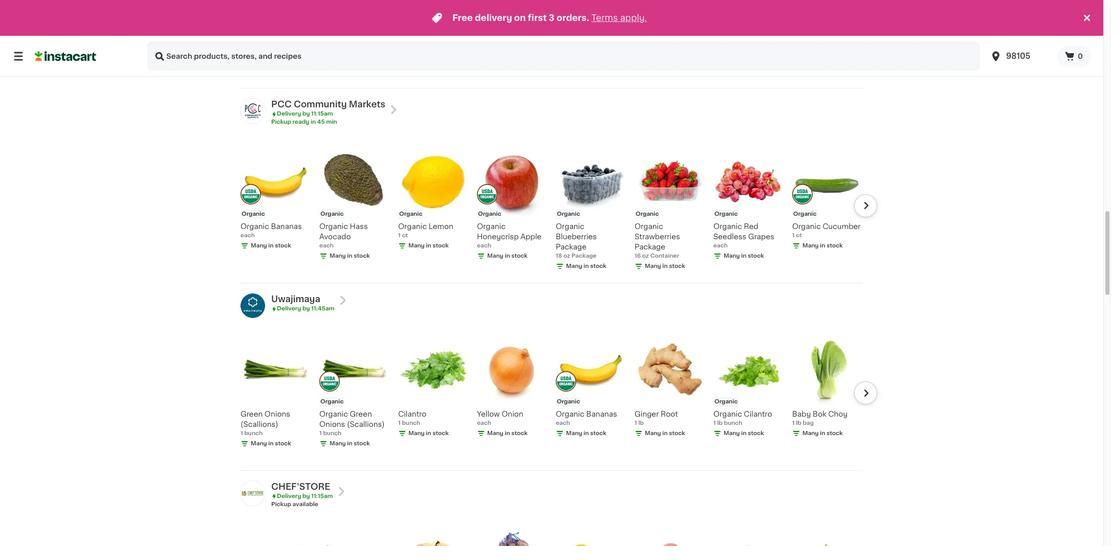 Task type: vqa. For each thing, say whether or not it's contained in the screenshot.
Blueberries
yes



Task type: describe. For each thing, give the bounding box(es) containing it.
bunch inside green onions (scallions) 1 bunch
[[244, 431, 263, 436]]

delivery
[[475, 14, 512, 22]]

yellow onion each many in stock
[[793, 28, 843, 54]]

each inside organic red seedless grapes each
[[714, 243, 728, 249]]

baby
[[793, 411, 811, 418]]

1 inside cilantro 1 bunch
[[398, 421, 401, 426]]

organic cilantro 1 lb bunch
[[714, 411, 772, 426]]

lb for organic
[[717, 421, 723, 426]]

item badge image for organic bananas
[[556, 372, 576, 392]]

red
[[744, 223, 759, 230]]

each inside yellow onion each
[[477, 421, 491, 426]]

3 inside clementine bag 3 lb
[[714, 38, 717, 44]]

organic inside organic cilantro 1 lb bunch
[[714, 411, 742, 418]]

ct inside organic cucumber 1 ct
[[796, 233, 802, 239]]

organic hass avocado each
[[319, 223, 368, 249]]

orders.
[[557, 14, 589, 22]]

2 by from the top
[[303, 306, 310, 312]]

organic inside organic hass avocado each
[[319, 223, 348, 230]]

limited time offer region
[[0, 0, 1081, 36]]

(scallions) inside green onions (scallions) 1 bunch
[[241, 421, 278, 428]]

11:15am for pcc community markets
[[311, 111, 333, 117]]

bananas inside organic bananas each many in stock
[[350, 28, 381, 35]]

lb inside "baby bok choy 1 lb bag"
[[796, 421, 802, 426]]

oz for organic strawberries package
[[642, 254, 649, 259]]

container inside strawberries 16 oz container
[[414, 38, 443, 44]]

1 vertical spatial organic bananas each
[[556, 411, 617, 426]]

organic strawberries package 16 oz container
[[635, 223, 680, 259]]

green inside green onions (scallions) 1 bunch
[[241, 411, 263, 418]]

onion for yellow onion each
[[502, 411, 524, 418]]

many inside yellow onion each many in stock
[[803, 48, 819, 54]]

organic inside organic blueberries package 18 oz package
[[556, 223, 585, 230]]

hass
[[350, 223, 368, 230]]

uwajimaya image
[[241, 294, 265, 319]]

each inside organic bananas each many in stock
[[319, 38, 334, 44]]

community
[[294, 100, 347, 109]]

organic inside organic bananas each many in stock
[[319, 28, 348, 35]]

1 inside organic cucumber 1 ct
[[793, 233, 795, 239]]

0 horizontal spatial organic bananas each
[[241, 223, 302, 239]]

pickup available
[[271, 502, 318, 508]]

blueberries
[[556, 234, 597, 241]]

onions inside organic green onions (scallions) 1 bunch
[[319, 421, 345, 428]]

Search field
[[147, 42, 980, 71]]

-
[[589, 28, 592, 35]]

by for chef'store
[[303, 494, 310, 499]]

onion for yellow onion each many in stock
[[817, 28, 839, 35]]

large
[[594, 28, 615, 35]]

1 inside the "ginger root 1 lb"
[[635, 421, 637, 426]]

ct inside banana 1 ct
[[244, 38, 250, 44]]

lb for ginger
[[639, 421, 644, 426]]

item badge image for organic honeycrisp apple
[[477, 184, 498, 205]]

11:15am for chef'store
[[311, 494, 333, 499]]

stock inside yellow onion each many in stock
[[827, 48, 843, 54]]

by for pcc community markets
[[303, 111, 310, 117]]

organic inside organic honeycrisp apple each
[[477, 223, 506, 230]]

clementine bag 3 lb
[[714, 28, 771, 44]]

stock inside organic bananas each many in stock
[[354, 48, 370, 54]]

in inside roma tomato each many in stock
[[663, 48, 668, 54]]

apply.
[[620, 14, 647, 22]]

each inside organic honeycrisp apple each
[[477, 243, 491, 249]]

item carousel region for uwajimaya
[[241, 331, 878, 467]]

seedless
[[714, 234, 747, 241]]

chef'store
[[271, 483, 330, 491]]

organic lemon 1 ct
[[398, 223, 454, 239]]

honeycrisp
[[477, 234, 519, 241]]

delivery by 11:45am
[[277, 306, 335, 312]]

each inside roma tomato each many in stock
[[635, 38, 649, 44]]

strawberries 16 oz container
[[398, 28, 444, 44]]

package for organic blueberries package
[[556, 244, 587, 251]]

delivery for chef'store
[[277, 494, 301, 499]]

yellow onion each
[[477, 411, 524, 426]]

uwajimaya
[[271, 295, 320, 304]]

16 inside strawberries 16 oz container
[[398, 38, 405, 44]]

in inside organic bananas each many in stock
[[347, 48, 353, 54]]

chef'store image
[[241, 482, 265, 506]]

organic inside organic green onions (scallions) 1 bunch
[[319, 411, 348, 418]]

pcc community markets
[[271, 100, 386, 109]]

roma
[[635, 28, 656, 35]]

pickup ready in 45 min
[[271, 119, 337, 125]]

ct inside avocado - large 1 ct
[[560, 38, 566, 44]]

avocado inside organic hass avocado each
[[319, 234, 351, 241]]

tomato
[[658, 28, 685, 35]]

delivery by 11:15am for chef'store
[[277, 494, 333, 499]]

delivery for pcc community markets
[[277, 111, 301, 117]]

cucumber each
[[477, 28, 515, 44]]

grapes
[[748, 234, 775, 241]]

1 inside 'organic lemon 1 ct'
[[398, 233, 401, 239]]

organic honeycrisp apple each
[[477, 223, 542, 249]]

markets
[[349, 100, 386, 109]]

instacart logo image
[[35, 50, 96, 62]]

45
[[317, 119, 325, 125]]

choy
[[829, 411, 848, 418]]

baby bok choy 1 lb bag
[[793, 411, 848, 426]]

organic green onions (scallions) 1 bunch
[[319, 411, 385, 436]]

bok
[[813, 411, 827, 418]]

cilantro 1 bunch
[[398, 411, 427, 426]]

stock inside roma tomato each many in stock
[[669, 48, 685, 54]]

ginger root 1 lb
[[635, 411, 678, 426]]

organic red seedless grapes each
[[714, 223, 775, 249]]



Task type: locate. For each thing, give the bounding box(es) containing it.
each
[[319, 38, 334, 44], [477, 38, 491, 44], [635, 38, 649, 44], [793, 38, 807, 44], [241, 233, 255, 239], [319, 243, 334, 249], [477, 243, 491, 249], [714, 243, 728, 249], [477, 421, 491, 426], [556, 421, 570, 426]]

0 horizontal spatial 16
[[398, 38, 405, 44]]

item carousel region for pcc community markets
[[226, 143, 878, 279]]

0 vertical spatial 11:15am
[[311, 111, 333, 117]]

item carousel region containing green onions (scallions)
[[241, 331, 878, 467]]

green
[[241, 411, 263, 418], [350, 411, 372, 418]]

lb inside organic cilantro 1 lb bunch
[[717, 421, 723, 426]]

1 pickup from the top
[[271, 119, 291, 125]]

yellow for yellow onion each
[[477, 411, 500, 418]]

container inside organic strawberries package 16 oz container
[[651, 254, 679, 259]]

0 horizontal spatial green
[[241, 411, 263, 418]]

onion
[[817, 28, 839, 35], [502, 411, 524, 418]]

3
[[549, 14, 555, 22], [714, 38, 717, 44]]

1 by from the top
[[303, 111, 310, 117]]

0 horizontal spatial container
[[414, 38, 443, 44]]

oz inside organic strawberries package 16 oz container
[[642, 254, 649, 259]]

0 vertical spatial container
[[414, 38, 443, 44]]

many inside roma tomato each many in stock
[[645, 48, 661, 54]]

1 inside organic cilantro 1 lb bunch
[[714, 421, 716, 426]]

package for organic strawberries package
[[635, 244, 666, 251]]

2 delivery by 11:15am from the top
[[277, 494, 333, 499]]

0 horizontal spatial avocado
[[319, 234, 351, 241]]

min
[[326, 119, 337, 125]]

1 inside avocado - large 1 ct
[[556, 38, 558, 44]]

1 vertical spatial onions
[[319, 421, 345, 428]]

98105 button
[[984, 42, 1058, 71]]

1 vertical spatial yellow
[[477, 411, 500, 418]]

1 vertical spatial by
[[303, 306, 310, 312]]

delivery by 11:15am up pickup ready in 45 min
[[277, 111, 333, 117]]

terms
[[592, 14, 618, 22]]

0 horizontal spatial yellow
[[477, 411, 500, 418]]

2 horizontal spatial oz
[[642, 254, 649, 259]]

0 horizontal spatial oz
[[406, 38, 413, 44]]

organic inside 'organic lemon 1 ct'
[[398, 223, 427, 230]]

bunch
[[402, 421, 420, 426], [724, 421, 743, 426], [244, 431, 263, 436], [323, 431, 342, 436]]

16 inside organic strawberries package 16 oz container
[[635, 254, 641, 259]]

1 horizontal spatial 3
[[714, 38, 717, 44]]

1 vertical spatial 16
[[635, 254, 641, 259]]

organic cucumber 1 ct
[[793, 223, 861, 239]]

organic blueberries package 18 oz package
[[556, 223, 597, 259]]

0 vertical spatial 3
[[549, 14, 555, 22]]

11:15am up available
[[311, 494, 333, 499]]

organic inside organic cucumber 1 ct
[[793, 223, 821, 230]]

avocado inside avocado - large 1 ct
[[556, 28, 587, 35]]

1 vertical spatial container
[[651, 254, 679, 259]]

bunch inside organic green onions (scallions) 1 bunch
[[323, 431, 342, 436]]

1 cilantro from the left
[[398, 411, 427, 418]]

terms apply. link
[[592, 14, 647, 22]]

ready
[[293, 119, 309, 125]]

lb for clementine
[[719, 38, 724, 44]]

0 horizontal spatial cilantro
[[398, 411, 427, 418]]

oz for organic blueberries package
[[564, 254, 570, 259]]

in inside yellow onion each many in stock
[[820, 48, 826, 54]]

banana 1 ct
[[241, 28, 268, 44]]

item badge image for organic green onions (scallions)
[[319, 372, 340, 392]]

1 vertical spatial cucumber
[[823, 223, 861, 230]]

2 cilantro from the left
[[744, 411, 772, 418]]

delivery down pcc
[[277, 111, 301, 117]]

0 vertical spatial delivery by 11:15am
[[277, 111, 333, 117]]

pickup for chef'store
[[271, 502, 291, 508]]

2 vertical spatial delivery
[[277, 494, 301, 499]]

(scallions) inside organic green onions (scallions) 1 bunch
[[347, 421, 385, 428]]

None search field
[[147, 42, 980, 71]]

3 down clementine
[[714, 38, 717, 44]]

onions inside green onions (scallions) 1 bunch
[[265, 411, 290, 418]]

avocado - large 1 ct
[[556, 28, 615, 44]]

1 horizontal spatial onion
[[817, 28, 839, 35]]

2 vertical spatial by
[[303, 494, 310, 499]]

0 vertical spatial delivery
[[277, 111, 301, 117]]

free delivery on first 3 orders. terms apply.
[[453, 14, 647, 22]]

each inside yellow onion each many in stock
[[793, 38, 807, 44]]

1 horizontal spatial 16
[[635, 254, 641, 259]]

strawberries
[[398, 28, 444, 35], [635, 234, 680, 241]]

3 delivery from the top
[[277, 494, 301, 499]]

0 horizontal spatial onions
[[265, 411, 290, 418]]

1 horizontal spatial onions
[[319, 421, 345, 428]]

by up available
[[303, 494, 310, 499]]

1 horizontal spatial (scallions)
[[347, 421, 385, 428]]

item badge image
[[241, 184, 261, 205]]

available
[[293, 502, 318, 508]]

organic
[[319, 28, 348, 35], [242, 212, 265, 217], [320, 212, 344, 217], [399, 212, 423, 217], [478, 212, 501, 217], [557, 212, 580, 217], [636, 212, 659, 217], [715, 212, 738, 217], [794, 212, 817, 217], [241, 223, 269, 230], [319, 223, 348, 230], [398, 223, 427, 230], [477, 223, 506, 230], [556, 223, 585, 230], [635, 223, 663, 230], [714, 223, 742, 230], [793, 223, 821, 230], [320, 399, 344, 405], [557, 399, 580, 405], [715, 399, 738, 405], [319, 411, 348, 418], [556, 411, 585, 418], [714, 411, 742, 418]]

by
[[303, 111, 310, 117], [303, 306, 310, 312], [303, 494, 310, 499]]

bag
[[803, 421, 814, 426]]

many inside organic bananas each many in stock
[[330, 48, 346, 54]]

1 vertical spatial pickup
[[271, 502, 291, 508]]

1 vertical spatial delivery by 11:15am
[[277, 494, 333, 499]]

(scallions)
[[241, 421, 278, 428], [347, 421, 385, 428]]

organic inside organic red seedless grapes each
[[714, 223, 742, 230]]

organic bananas each many in stock
[[319, 28, 381, 54]]

0 vertical spatial cucumber
[[477, 28, 515, 35]]

pcc community markets image
[[241, 99, 265, 123]]

1 horizontal spatial oz
[[564, 254, 570, 259]]

1 vertical spatial 3
[[714, 38, 717, 44]]

0 button
[[1058, 46, 1092, 67]]

root
[[661, 411, 678, 418]]

0 vertical spatial by
[[303, 111, 310, 117]]

1 vertical spatial 11:15am
[[311, 494, 333, 499]]

pickup for pcc community markets
[[271, 119, 291, 125]]

bananas
[[350, 28, 381, 35], [271, 223, 302, 230], [586, 411, 617, 418]]

delivery by 11:15am up available
[[277, 494, 333, 499]]

2 vertical spatial bananas
[[586, 411, 617, 418]]

onion inside yellow onion each many in stock
[[817, 28, 839, 35]]

0 vertical spatial bananas
[[350, 28, 381, 35]]

clementine
[[714, 28, 755, 35]]

avocado down the orders.
[[556, 28, 587, 35]]

bag
[[757, 28, 771, 35]]

1 vertical spatial bananas
[[271, 223, 302, 230]]

1 vertical spatial avocado
[[319, 234, 351, 241]]

many in stock
[[251, 48, 291, 54], [487, 48, 528, 54], [566, 48, 607, 54], [251, 243, 291, 249], [409, 243, 449, 249], [803, 243, 843, 249], [330, 254, 370, 259], [487, 254, 528, 259], [724, 254, 764, 259], [566, 264, 607, 269], [645, 264, 685, 269], [409, 431, 449, 436], [487, 431, 528, 436], [566, 431, 607, 436], [645, 431, 685, 436], [724, 431, 764, 436], [803, 431, 843, 436], [251, 441, 291, 447], [330, 441, 370, 447]]

1 vertical spatial delivery
[[277, 306, 301, 312]]

0 vertical spatial yellow
[[793, 28, 815, 35]]

delivery by 11:15am for pcc community markets
[[277, 111, 333, 117]]

18
[[556, 254, 562, 259]]

in
[[268, 48, 274, 54], [347, 48, 353, 54], [505, 48, 510, 54], [584, 48, 589, 54], [663, 48, 668, 54], [820, 48, 826, 54], [311, 119, 316, 125], [268, 243, 274, 249], [426, 243, 431, 249], [820, 243, 826, 249], [347, 254, 353, 259], [505, 254, 510, 259], [742, 254, 747, 259], [584, 264, 589, 269], [663, 264, 668, 269], [426, 431, 431, 436], [505, 431, 510, 436], [584, 431, 589, 436], [663, 431, 668, 436], [742, 431, 747, 436], [820, 431, 826, 436], [268, 441, 274, 447], [347, 441, 353, 447]]

1 horizontal spatial yellow
[[793, 28, 815, 35]]

0 vertical spatial pickup
[[271, 119, 291, 125]]

1 inside organic green onions (scallions) 1 bunch
[[319, 431, 322, 436]]

3 by from the top
[[303, 494, 310, 499]]

cucumber inside organic cucumber 1 ct
[[823, 223, 861, 230]]

item carousel region containing organic bananas
[[226, 143, 878, 279]]

1 horizontal spatial strawberries
[[635, 234, 680, 241]]

roma tomato each many in stock
[[635, 28, 685, 54]]

0 horizontal spatial onion
[[502, 411, 524, 418]]

98105 button
[[990, 42, 1052, 71]]

0 horizontal spatial 3
[[549, 14, 555, 22]]

pcc
[[271, 100, 292, 109]]

1 delivery by 11:15am from the top
[[277, 111, 333, 117]]

many
[[251, 48, 267, 54], [330, 48, 346, 54], [487, 48, 504, 54], [566, 48, 582, 54], [645, 48, 661, 54], [803, 48, 819, 54], [251, 243, 267, 249], [409, 243, 425, 249], [803, 243, 819, 249], [330, 254, 346, 259], [487, 254, 504, 259], [724, 254, 740, 259], [566, 264, 582, 269], [645, 264, 661, 269], [409, 431, 425, 436], [487, 431, 504, 436], [566, 431, 582, 436], [645, 431, 661, 436], [724, 431, 740, 436], [803, 431, 819, 436], [251, 441, 267, 447], [330, 441, 346, 447]]

delivery
[[277, 111, 301, 117], [277, 306, 301, 312], [277, 494, 301, 499]]

1 inside green onions (scallions) 1 bunch
[[241, 431, 243, 436]]

package
[[556, 244, 587, 251], [635, 244, 666, 251], [572, 254, 597, 259]]

banana
[[241, 28, 268, 35]]

0 vertical spatial onions
[[265, 411, 290, 418]]

avocado down hass
[[319, 234, 351, 241]]

2 green from the left
[[350, 411, 372, 418]]

0
[[1078, 53, 1083, 60]]

apple
[[521, 234, 542, 241]]

0 vertical spatial item carousel region
[[226, 143, 878, 279]]

0 horizontal spatial bananas
[[271, 223, 302, 230]]

cilantro inside organic cilantro 1 lb bunch
[[744, 411, 772, 418]]

by up pickup ready in 45 min
[[303, 111, 310, 117]]

2 horizontal spatial bananas
[[586, 411, 617, 418]]

item badge image for organic cucumber
[[793, 184, 813, 205]]

2 (scallions) from the left
[[347, 421, 385, 428]]

3 right first
[[549, 14, 555, 22]]

delivery up pickup available
[[277, 494, 301, 499]]

cilantro
[[398, 411, 427, 418], [744, 411, 772, 418]]

1 vertical spatial onion
[[502, 411, 524, 418]]

1 11:15am from the top
[[311, 111, 333, 117]]

avocado
[[556, 28, 587, 35], [319, 234, 351, 241]]

3 inside limited time offer region
[[549, 14, 555, 22]]

lemon
[[429, 223, 454, 230]]

1
[[241, 38, 243, 44], [556, 38, 558, 44], [398, 233, 401, 239], [793, 233, 795, 239], [398, 421, 401, 426], [635, 421, 637, 426], [714, 421, 716, 426], [793, 421, 795, 426], [241, 431, 243, 436], [319, 431, 322, 436]]

first
[[528, 14, 547, 22]]

yellow inside yellow onion each
[[477, 411, 500, 418]]

green inside organic green onions (scallions) 1 bunch
[[350, 411, 372, 418]]

delivery by 11:15am
[[277, 111, 333, 117], [277, 494, 333, 499]]

item carousel region
[[226, 143, 878, 279], [241, 331, 878, 467]]

1 inside "baby bok choy 1 lb bag"
[[793, 421, 795, 426]]

1 horizontal spatial cucumber
[[823, 223, 861, 230]]

11:45am
[[311, 306, 335, 312]]

11:15am
[[311, 111, 333, 117], [311, 494, 333, 499]]

oz
[[406, 38, 413, 44], [564, 254, 570, 259], [642, 254, 649, 259]]

pickup
[[271, 119, 291, 125], [271, 502, 291, 508]]

2 delivery from the top
[[277, 306, 301, 312]]

1 horizontal spatial organic bananas each
[[556, 411, 617, 426]]

container
[[414, 38, 443, 44], [651, 254, 679, 259]]

green onions (scallions) 1 bunch
[[241, 411, 290, 436]]

oz inside organic blueberries package 18 oz package
[[564, 254, 570, 259]]

lb
[[719, 38, 724, 44], [639, 421, 644, 426], [717, 421, 723, 426], [796, 421, 802, 426]]

1 green from the left
[[241, 411, 263, 418]]

11:15am up 45
[[311, 111, 333, 117]]

bunch inside cilantro 1 bunch
[[402, 421, 420, 426]]

2 pickup from the top
[[271, 502, 291, 508]]

item badge image
[[477, 184, 498, 205], [793, 184, 813, 205], [319, 372, 340, 392], [556, 372, 576, 392]]

16
[[398, 38, 405, 44], [635, 254, 641, 259]]

onions
[[265, 411, 290, 418], [319, 421, 345, 428]]

free
[[453, 14, 473, 22]]

0 vertical spatial organic bananas each
[[241, 223, 302, 239]]

by down uwajimaya
[[303, 306, 310, 312]]

organic bananas each
[[241, 223, 302, 239], [556, 411, 617, 426]]

delivery down uwajimaya
[[277, 306, 301, 312]]

0 horizontal spatial strawberries
[[398, 28, 444, 35]]

lb inside clementine bag 3 lb
[[719, 38, 724, 44]]

1 vertical spatial strawberries
[[635, 234, 680, 241]]

1 horizontal spatial avocado
[[556, 28, 587, 35]]

lb inside the "ginger root 1 lb"
[[639, 421, 644, 426]]

pickup down pcc
[[271, 119, 291, 125]]

onion inside yellow onion each
[[502, 411, 524, 418]]

ct inside 'organic lemon 1 ct'
[[402, 233, 408, 239]]

pickup left available
[[271, 502, 291, 508]]

ginger
[[635, 411, 659, 418]]

0 vertical spatial onion
[[817, 28, 839, 35]]

1 (scallions) from the left
[[241, 421, 278, 428]]

0 horizontal spatial cucumber
[[477, 28, 515, 35]]

2 11:15am from the top
[[311, 494, 333, 499]]

cucumber
[[477, 28, 515, 35], [823, 223, 861, 230]]

package inside organic strawberries package 16 oz container
[[635, 244, 666, 251]]

0 vertical spatial 16
[[398, 38, 405, 44]]

each inside organic hass avocado each
[[319, 243, 334, 249]]

1 horizontal spatial bananas
[[350, 28, 381, 35]]

each inside cucumber each
[[477, 38, 491, 44]]

stock
[[275, 48, 291, 54], [354, 48, 370, 54], [512, 48, 528, 54], [590, 48, 607, 54], [669, 48, 685, 54], [827, 48, 843, 54], [275, 243, 291, 249], [433, 243, 449, 249], [827, 243, 843, 249], [354, 254, 370, 259], [512, 254, 528, 259], [748, 254, 764, 259], [590, 264, 607, 269], [669, 264, 685, 269], [433, 431, 449, 436], [512, 431, 528, 436], [590, 431, 607, 436], [669, 431, 685, 436], [748, 431, 764, 436], [827, 431, 843, 436], [275, 441, 291, 447], [354, 441, 370, 447]]

on
[[514, 14, 526, 22]]

ct
[[244, 38, 250, 44], [560, 38, 566, 44], [402, 233, 408, 239], [796, 233, 802, 239]]

1 delivery from the top
[[277, 111, 301, 117]]

1 inside banana 1 ct
[[241, 38, 243, 44]]

1 vertical spatial item carousel region
[[241, 331, 878, 467]]

0 vertical spatial strawberries
[[398, 28, 444, 35]]

1 horizontal spatial green
[[350, 411, 372, 418]]

yellow inside yellow onion each many in stock
[[793, 28, 815, 35]]

0 vertical spatial avocado
[[556, 28, 587, 35]]

bunch inside organic cilantro 1 lb bunch
[[724, 421, 743, 426]]

0 horizontal spatial (scallions)
[[241, 421, 278, 428]]

1 horizontal spatial cilantro
[[744, 411, 772, 418]]

yellow for yellow onion each many in stock
[[793, 28, 815, 35]]

organic inside organic strawberries package 16 oz container
[[635, 223, 663, 230]]

oz inside strawberries 16 oz container
[[406, 38, 413, 44]]

98105
[[1007, 52, 1031, 60]]

1 horizontal spatial container
[[651, 254, 679, 259]]



